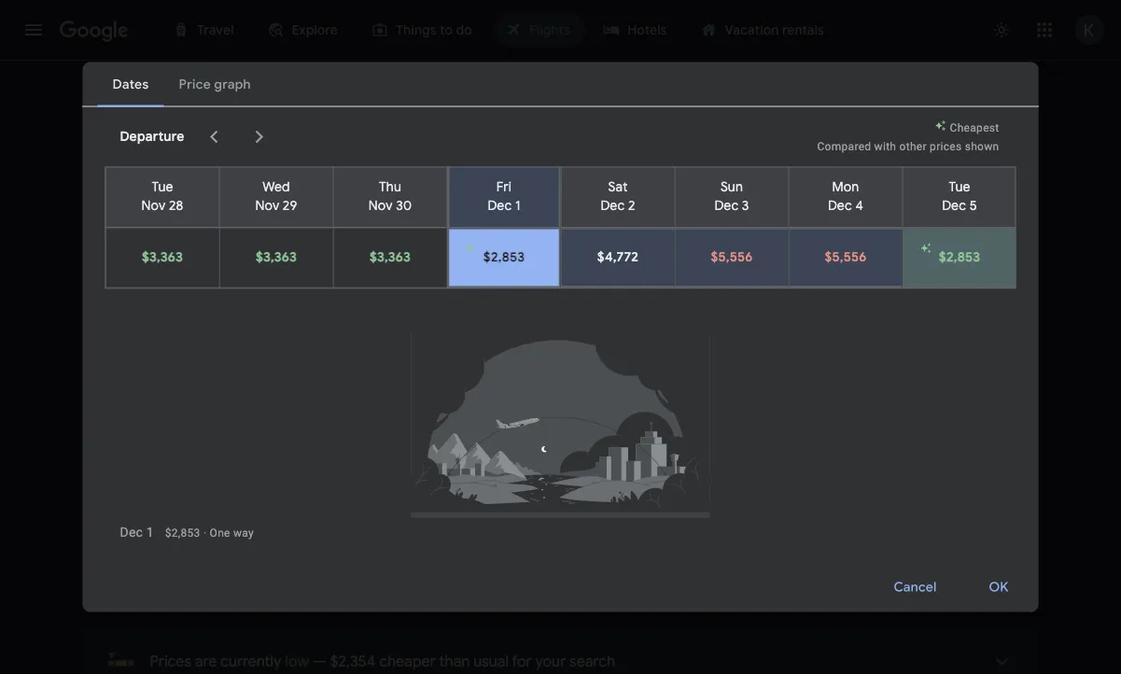 Task type: locate. For each thing, give the bounding box(es) containing it.
2 horizontal spatial $3,363
[[370, 249, 411, 266]]

-
[[700, 424, 704, 437], [700, 494, 704, 507]]

1 vertical spatial -
[[700, 494, 704, 507]]

$2,853 button
[[450, 229, 559, 286], [904, 229, 1016, 286]]

best
[[83, 325, 122, 349]]

1 vertical spatial min
[[501, 471, 526, 490]]

emissions right 51%
[[728, 494, 782, 507]]

3
[[237, 95, 245, 110], [742, 198, 750, 214], [532, 353, 539, 367]]

$3,363 down 30 on the left top of the page
[[370, 249, 411, 266]]

2 inside sat dec 2
[[628, 198, 636, 214]]

2 $5,556 from the left
[[825, 249, 867, 266]]

nov for wed
[[255, 198, 280, 214]]

1 stop 1 hr 55 min lis
[[569, 471, 647, 507]]

nov down "wed" at the left of page
[[255, 198, 280, 214]]

airlines button
[[281, 187, 370, 217]]

0 vertical spatial –
[[467, 424, 475, 437]]

2 nov from the left
[[255, 198, 280, 214]]

price inside price graph button
[[949, 271, 981, 288]]

fco inside 15 hr 35 min jfk – fco
[[475, 424, 497, 437]]

- for 2,306
[[700, 494, 704, 507]]

2 horizontal spatial nov
[[369, 198, 393, 214]]

$2,853 for ·
[[165, 527, 200, 540]]

dec left the 4
[[828, 198, 853, 214]]

price graph button
[[901, 262, 1035, 296]]

1 horizontal spatial prices
[[324, 353, 357, 367]]

None search field
[[83, 86, 1039, 247]]

1 left times
[[515, 198, 521, 214]]

compared with other prices shown
[[818, 140, 1000, 153]]

date
[[820, 271, 849, 288]]

2,251 -53% emissions
[[699, 401, 782, 437]]

2 vertical spatial hr
[[578, 494, 589, 507]]

tue up '5'
[[949, 179, 971, 196]]

date grid
[[820, 271, 877, 288]]

·
[[203, 527, 207, 540]]

$3,363 down 28
[[142, 249, 183, 266]]

hr inside 15 hr 35 min jfk – fco
[[465, 401, 479, 420]]

$5,556 up date grid
[[825, 249, 867, 266]]

thu nov 30
[[369, 179, 412, 214]]

fees
[[488, 353, 511, 367], [717, 353, 740, 367]]

0 vertical spatial for
[[514, 353, 529, 367]]

$5,556 button down sun dec 3
[[676, 229, 789, 286]]

include
[[360, 353, 398, 367]]

hr inside 11 hr 45 min ewr – fco
[[462, 471, 476, 490]]

dec down sun
[[715, 198, 739, 214]]

currently
[[220, 652, 281, 671]]

price inside price "popup button"
[[470, 193, 501, 210]]

1 left $2,853 text field
[[146, 525, 154, 540]]

tue nov 28
[[142, 179, 183, 214]]

2 left stops
[[569, 401, 577, 420]]

1 horizontal spatial $5,556
[[825, 249, 867, 266]]

0 horizontal spatial 2
[[569, 401, 577, 420]]

- inside 2,251 -53% emissions
[[700, 424, 704, 437]]

1 vertical spatial emissions
[[728, 494, 782, 507]]

hr right 15
[[465, 401, 479, 420]]

stop
[[578, 471, 608, 490]]

emissions inside 2,251 -53% emissions
[[728, 424, 782, 437]]

$2,853 for second $2,853 button
[[939, 249, 981, 266]]

lis inside the 1 stop 1 hr 55 min lis
[[631, 494, 647, 507]]

emissions for 2,251
[[728, 424, 782, 437]]

dec for sun
[[715, 198, 739, 214]]

$2,853
[[484, 249, 525, 266], [939, 249, 981, 266], [165, 527, 200, 540]]

min right 45
[[501, 471, 526, 490]]

times
[[552, 193, 588, 210]]

3 nov from the left
[[369, 198, 393, 214]]

0 vertical spatial min
[[503, 401, 528, 420]]

Arrival time: 3:55 PM on  Saturday, December 2. text field
[[250, 541, 313, 560]]

– for 35
[[467, 424, 475, 437]]

connecting airports button
[[739, 187, 908, 217]]

15
[[447, 401, 462, 420]]

53%
[[704, 424, 725, 437]]

2 tue from the left
[[949, 179, 971, 196]]

dec for sat
[[601, 198, 625, 214]]

2 left emissions
[[628, 198, 636, 214]]

3 inside 'popup button'
[[237, 95, 245, 110]]

—
[[313, 652, 327, 671]]

hr for 15
[[465, 401, 479, 420]]

$3,363 button
[[106, 228, 219, 288], [220, 228, 333, 288], [334, 228, 447, 288]]

lis right 55
[[631, 494, 647, 507]]

0 horizontal spatial 3
[[237, 95, 245, 110]]

0 vertical spatial emissions
[[728, 424, 782, 437]]

total duration 11 hr 45 min. element
[[447, 471, 569, 493]]

stops
[[207, 193, 241, 210]]

dec inside fri dec 1
[[488, 198, 512, 214]]

0 horizontal spatial and
[[204, 353, 224, 367]]

1 horizontal spatial 2
[[628, 198, 636, 214]]

prices for prices include required taxes + fees for 3 adults. optional charges and bag fees
[[324, 353, 357, 367]]

$2,853 · one way
[[165, 527, 254, 540]]

min inside 11 hr 45 min ewr – fco
[[501, 471, 526, 490]]

dec inside mon dec 4
[[828, 198, 853, 214]]

and
[[204, 353, 224, 367], [672, 353, 692, 367]]

1 vertical spatial –
[[471, 494, 479, 507]]

0 horizontal spatial $5,556
[[711, 249, 753, 266]]

hr left 55
[[578, 494, 589, 507]]

1 emissions from the top
[[728, 424, 782, 437]]

prices include required taxes + fees for 3 adults. optional charges and bag fees
[[324, 353, 740, 367]]

0 vertical spatial hr
[[465, 401, 479, 420]]

min
[[503, 401, 528, 420], [501, 471, 526, 490], [608, 494, 628, 507]]

emissions
[[639, 193, 700, 210]]

2 horizontal spatial $2,853
[[939, 249, 981, 266]]

fco down 45
[[479, 494, 501, 507]]

1 vertical spatial 2
[[569, 401, 577, 420]]

prices right the "track"
[[152, 265, 191, 282]]

low
[[285, 652, 310, 671]]

1 horizontal spatial $2,853
[[484, 249, 525, 266]]

fco inside 11 hr 45 min ewr – fco
[[479, 494, 501, 507]]

0 horizontal spatial $2,853 button
[[450, 229, 559, 286]]

– down total duration 15 hr 35 min. element
[[467, 424, 475, 437]]

lis
[[595, 424, 612, 437], [631, 494, 647, 507]]

Departure text field
[[736, 128, 975, 178]]

compared
[[818, 140, 872, 153]]

- down 2,306
[[700, 494, 704, 507]]

1 vertical spatial for
[[512, 652, 532, 671]]

nov inside tue nov 28
[[142, 198, 166, 214]]

min inside the 1 stop 1 hr 55 min lis
[[608, 494, 628, 507]]

1 vertical spatial prices
[[152, 265, 191, 282]]

dec down sat
[[601, 198, 625, 214]]

2 horizontal spatial $3,363 button
[[334, 228, 447, 288]]

1 vertical spatial 3
[[742, 198, 750, 214]]

$2,853 button down '5'
[[904, 229, 1016, 286]]

2 inside 2 stops , lis
[[569, 401, 577, 420]]

dec left $2,853 text field
[[120, 525, 143, 540]]

0 vertical spatial 3
[[237, 95, 245, 110]]

layover (1 of 2) is a 1 hr 50 min layover at aeroporto joão paulo ii in ponta delgada. layover (2 of 2) is a 2 hr 50 min layover at humberto delgado airport in lisbon. element
[[569, 423, 690, 438]]

for left adults.
[[514, 353, 529, 367]]

1 left stop at the right
[[569, 471, 574, 490]]

1 horizontal spatial $2,853 button
[[904, 229, 1016, 286]]

than
[[439, 652, 470, 671]]

$3,363 button down '29'
[[220, 228, 333, 288]]

price for price graph
[[949, 271, 981, 288]]

0 horizontal spatial $5,556 button
[[676, 229, 789, 286]]

1
[[515, 198, 521, 214], [569, 471, 574, 490], [569, 494, 575, 507], [146, 525, 154, 540]]

min right 55
[[608, 494, 628, 507]]

are
[[195, 652, 217, 671]]

1 horizontal spatial fees
[[717, 353, 740, 367]]

fco
[[475, 424, 497, 437], [479, 494, 501, 507]]

2 $3,363 button from the left
[[220, 228, 333, 288]]

min inside 15 hr 35 min jfk – fco
[[503, 401, 528, 420]]

1 nov from the left
[[142, 198, 166, 214]]

$5,556 button down the 4
[[790, 229, 903, 286]]

2 vertical spatial 3
[[532, 353, 539, 367]]

1 vertical spatial hr
[[462, 471, 476, 490]]

tue for dec
[[949, 179, 971, 196]]

1 horizontal spatial $3,363 button
[[220, 228, 333, 288]]

$2,853 down price "popup button"
[[484, 249, 525, 266]]

0 vertical spatial prices
[[930, 140, 962, 153]]

prices right other
[[930, 140, 962, 153]]

emissions right 53%
[[728, 424, 782, 437]]

2 fees from the left
[[717, 353, 740, 367]]

0 horizontal spatial nov
[[142, 198, 166, 214]]

grid
[[852, 271, 877, 288]]

2 - from the top
[[700, 494, 704, 507]]

0 horizontal spatial prices
[[152, 265, 191, 282]]

1 horizontal spatial lis
[[631, 494, 647, 507]]

wed nov 29
[[255, 179, 297, 214]]

price right bags popup button
[[470, 193, 501, 210]]

nov left 28
[[142, 198, 166, 214]]

0 vertical spatial 2
[[628, 198, 636, 214]]

2 vertical spatial min
[[608, 494, 628, 507]]

tue
[[152, 179, 173, 196], [949, 179, 971, 196]]

1 horizontal spatial $5,556 button
[[790, 229, 903, 286]]

0 vertical spatial lis
[[595, 424, 612, 437]]

1 horizontal spatial price
[[949, 271, 981, 288]]

$3,363
[[142, 249, 183, 266], [256, 249, 297, 266], [370, 249, 411, 266]]

prices
[[930, 140, 962, 153], [152, 265, 191, 282]]

1 inside fri dec 1
[[515, 198, 521, 214]]

0 horizontal spatial fees
[[488, 353, 511, 367]]

lis right ","
[[595, 424, 612, 437]]

adults.
[[542, 353, 577, 367]]

1 vertical spatial prices
[[150, 652, 192, 671]]

1 vertical spatial price
[[949, 271, 981, 288]]

connecting airports
[[750, 193, 876, 210]]

hr right 11
[[462, 471, 476, 490]]

Departure time: 10:00 PM. text field
[[169, 541, 234, 560]]

price
[[470, 193, 501, 210], [949, 271, 981, 288]]

3:55 pm
[[250, 541, 304, 560]]

- down 2,251
[[700, 424, 704, 437]]

tue inside tue nov 28
[[152, 179, 173, 196]]

0 horizontal spatial tue
[[152, 179, 173, 196]]

dec inside sun dec 3
[[715, 198, 739, 214]]

0 horizontal spatial $2,853
[[165, 527, 200, 540]]

$5,556
[[711, 249, 753, 266], [825, 249, 867, 266]]

times button
[[540, 187, 620, 217]]

+
[[479, 353, 485, 367]]

$3,363 down '29'
[[256, 249, 297, 266]]

– down total duration 11 hr 45 min. element at bottom
[[471, 494, 479, 507]]

1 vertical spatial lis
[[631, 494, 647, 507]]

leaves john f. kennedy international airport at 10:00 pm on friday, december 1 and arrives at leonardo da vinci–fiumicino airport at 3:55 pm on saturday, december 2. element
[[169, 541, 313, 560]]

- inside 2,306 -51% emissions
[[700, 494, 704, 507]]

fees right +
[[488, 353, 511, 367]]

2 horizontal spatial 3
[[742, 198, 750, 214]]

0 horizontal spatial price
[[470, 193, 501, 210]]

0 horizontal spatial $3,363
[[142, 249, 183, 266]]

emissions inside 2,306 -51% emissions
[[728, 494, 782, 507]]

dec down fri
[[488, 198, 512, 214]]

1 down 1 stop flight. element
[[569, 494, 575, 507]]

1 horizontal spatial tue
[[949, 179, 971, 196]]

0 horizontal spatial lis
[[595, 424, 612, 437]]

1 horizontal spatial $3,363
[[256, 249, 297, 266]]

emissions for 2,306
[[728, 494, 782, 507]]

1 fees from the left
[[488, 353, 511, 367]]

with
[[875, 140, 897, 153]]

min right "35"
[[503, 401, 528, 420]]

price left graph
[[949, 271, 981, 288]]

nov inside the wed nov 29
[[255, 198, 280, 214]]

– inside 11 hr 45 min ewr – fco
[[471, 494, 479, 507]]

0 vertical spatial prices
[[324, 353, 357, 367]]

$2,853 up price graph
[[939, 249, 981, 266]]

nov down thu
[[369, 198, 393, 214]]

dec
[[488, 198, 512, 214], [601, 198, 625, 214], [715, 198, 739, 214], [828, 198, 853, 214], [942, 198, 967, 214], [120, 525, 143, 540]]

dec inside sat dec 2
[[601, 198, 625, 214]]

emissions button
[[628, 187, 732, 217]]

bag
[[695, 353, 714, 367]]

nov inside thu nov 30
[[369, 198, 393, 214]]

1 horizontal spatial and
[[672, 353, 692, 367]]

0 horizontal spatial $3,363 button
[[106, 228, 219, 288]]

prices
[[324, 353, 357, 367], [150, 652, 192, 671]]

$3,363 button down 30 on the left top of the page
[[334, 228, 447, 288]]

mon dec 4
[[828, 179, 864, 214]]

2 emissions from the top
[[728, 494, 782, 507]]

and right price
[[204, 353, 224, 367]]

$2,853 left '·'
[[165, 527, 200, 540]]

tue inside tue dec 5
[[949, 179, 971, 196]]

prices left are
[[150, 652, 192, 671]]

hr
[[465, 401, 479, 420], [462, 471, 476, 490], [578, 494, 589, 507]]

prices left include
[[324, 353, 357, 367]]

0 horizontal spatial prices
[[150, 652, 192, 671]]

1 $5,556 button from the left
[[676, 229, 789, 286]]

0 vertical spatial price
[[470, 193, 501, 210]]

1 and from the left
[[204, 353, 224, 367]]

way
[[233, 527, 254, 540]]

1 - from the top
[[700, 424, 704, 437]]

fco down "35"
[[475, 424, 497, 437]]

1 vertical spatial fco
[[479, 494, 501, 507]]

dec for tue
[[942, 198, 967, 214]]

and left bag
[[672, 353, 692, 367]]

– down way
[[237, 541, 246, 560]]

ok
[[989, 579, 1009, 596]]

fees right bag
[[717, 353, 740, 367]]

1 tue from the left
[[152, 179, 173, 196]]

0 vertical spatial -
[[700, 424, 704, 437]]

layover (1 of 1) is a 1 hr 55 min layover at humberto delgado airport in lisbon. element
[[569, 493, 690, 508]]

2
[[628, 198, 636, 214], [569, 401, 577, 420]]

for
[[514, 353, 529, 367], [512, 652, 532, 671]]

2 $3,363 from the left
[[256, 249, 297, 266]]

none search field containing all filters
[[83, 86, 1039, 247]]

$2,853 for second $2,853 button from right
[[484, 249, 525, 266]]

dec for mon
[[828, 198, 853, 214]]

1 horizontal spatial 3
[[532, 353, 539, 367]]

$5,556 button
[[676, 229, 789, 286], [790, 229, 903, 286]]

dec inside tue dec 5
[[942, 198, 967, 214]]

$3,363 button down 28
[[106, 228, 219, 288]]

dec left '5'
[[942, 198, 967, 214]]

$2,853 button down price "popup button"
[[450, 229, 559, 286]]

1 horizontal spatial nov
[[255, 198, 280, 214]]

tue up 28
[[152, 179, 173, 196]]

–
[[467, 424, 475, 437], [471, 494, 479, 507], [237, 541, 246, 560]]

for left the your
[[512, 652, 532, 671]]

0 vertical spatial fco
[[475, 424, 497, 437]]

nov for tue
[[142, 198, 166, 214]]

– inside 15 hr 35 min jfk – fco
[[467, 424, 475, 437]]

$5,556 down sun dec 3
[[711, 249, 753, 266]]



Task type: vqa. For each thing, say whether or not it's contained in the screenshot.
fewer on the top left of the page
no



Task type: describe. For each thing, give the bounding box(es) containing it.
price for price
[[470, 193, 501, 210]]

all filters
[[118, 193, 173, 210]]

2 and from the left
[[672, 353, 692, 367]]

10:00 pm
[[169, 541, 234, 560]]

mon
[[833, 179, 860, 196]]

3 button
[[204, 86, 279, 120]]

total duration 15 hr 35 min. element
[[447, 401, 569, 423]]

$4,772
[[598, 249, 639, 266]]

on
[[159, 353, 172, 367]]

fco for 35
[[475, 424, 497, 437]]

min for 15 hr 35 min
[[503, 401, 528, 420]]

search
[[570, 652, 616, 671]]

wed
[[263, 179, 290, 196]]

$2,354
[[330, 652, 376, 671]]

dec for fri
[[488, 198, 512, 214]]

2,251
[[699, 401, 733, 420]]

cheaper
[[379, 652, 436, 671]]

price button
[[458, 187, 533, 217]]

2 stops flight. element
[[569, 401, 617, 423]]

fri
[[497, 179, 512, 196]]

1 horizontal spatial prices
[[930, 140, 962, 153]]

stops
[[580, 401, 617, 420]]

required
[[401, 353, 444, 367]]

cancel
[[894, 579, 937, 596]]

2,306
[[699, 471, 737, 490]]

shown
[[965, 140, 1000, 153]]

best flights main content
[[83, 262, 1039, 674]]

airlines
[[292, 193, 339, 210]]

- for 2,251
[[700, 424, 704, 437]]

3 inside best flights main content
[[532, 353, 539, 367]]

ranked based on price and convenience
[[83, 353, 293, 367]]

all filters button
[[83, 187, 188, 217]]

1 $5,556 from the left
[[711, 249, 753, 266]]

11
[[447, 471, 459, 490]]

fri dec 1
[[488, 179, 521, 214]]

3 $3,363 button from the left
[[334, 228, 447, 288]]

thu
[[379, 179, 402, 196]]

sun
[[721, 179, 743, 196]]

track
[[114, 265, 148, 282]]

bags
[[389, 193, 419, 210]]

28
[[169, 198, 183, 214]]

3 inside sun dec 3
[[742, 198, 750, 214]]

30
[[396, 198, 412, 214]]

graph
[[984, 271, 1020, 288]]

tue for nov
[[152, 179, 173, 196]]

1 stop flight. element
[[569, 471, 608, 493]]

sat
[[608, 179, 628, 196]]

prices inside 'find the best price' region
[[152, 265, 191, 282]]

filters
[[137, 193, 173, 210]]

2 $2,853 button from the left
[[904, 229, 1016, 286]]

usual
[[474, 652, 509, 671]]

optional
[[580, 353, 624, 367]]

1 $3,363 button from the left
[[106, 228, 219, 288]]

sun dec 3
[[715, 179, 750, 214]]

ranked
[[83, 353, 121, 367]]

fco for 45
[[479, 494, 501, 507]]

1 $2,853 button from the left
[[450, 229, 559, 286]]

cancel button
[[872, 565, 959, 610]]

track prices
[[114, 265, 191, 282]]

find the best price region
[[83, 262, 1039, 311]]

connecting
[[750, 193, 823, 210]]

stops button
[[195, 187, 273, 217]]

2853 US dollars text field
[[165, 527, 200, 540]]

scroll right image
[[248, 126, 270, 148]]

2 vertical spatial –
[[237, 541, 246, 560]]

flights
[[126, 325, 180, 349]]

ok button
[[967, 565, 1031, 610]]

1 $3,363 from the left
[[142, 249, 183, 266]]

bag fees button
[[695, 353, 740, 367]]

2,306 -51% emissions
[[699, 471, 782, 507]]

cheapest
[[950, 121, 1000, 134]]

29
[[283, 198, 297, 214]]

all
[[118, 193, 134, 210]]

tue dec 5
[[942, 179, 978, 214]]

ewr
[[447, 494, 471, 507]]

bags button
[[378, 187, 451, 217]]

lis inside 2 stops , lis
[[595, 424, 612, 437]]

sat dec 2
[[601, 179, 636, 214]]

prices are currently low — $2,354 cheaper than usual for your search
[[150, 652, 616, 671]]

45
[[480, 471, 497, 490]]

hr for 11
[[462, 471, 476, 490]]

prices for prices are currently low — $2,354 cheaper than usual for your search
[[150, 652, 192, 671]]

3 $3,363 from the left
[[370, 249, 411, 266]]

nov for thu
[[369, 198, 393, 214]]

based
[[124, 353, 156, 367]]

35
[[483, 401, 499, 420]]

departure
[[120, 128, 184, 145]]

taxes
[[447, 353, 476, 367]]

51%
[[704, 494, 725, 507]]

2 stops , lis
[[569, 401, 617, 437]]

15 hr 35 min jfk – fco
[[447, 401, 528, 437]]

dec 1
[[120, 525, 154, 540]]

,
[[590, 424, 592, 437]]

hr inside the 1 stop 1 hr 55 min lis
[[578, 494, 589, 507]]

your
[[535, 652, 566, 671]]

– for 45
[[471, 494, 479, 507]]

one
[[210, 527, 230, 540]]

10:00 pm – 3:55 pm
[[169, 541, 304, 560]]

min for 11 hr 45 min
[[501, 471, 526, 490]]

2 $5,556 button from the left
[[790, 229, 903, 286]]

jfk
[[447, 424, 467, 437]]

scroll left image
[[203, 126, 226, 148]]

duration button
[[915, 187, 1012, 217]]

best flights
[[83, 325, 180, 349]]

4
[[856, 198, 864, 214]]

charges
[[627, 353, 669, 367]]

55
[[592, 494, 605, 507]]

duration
[[926, 193, 980, 210]]



